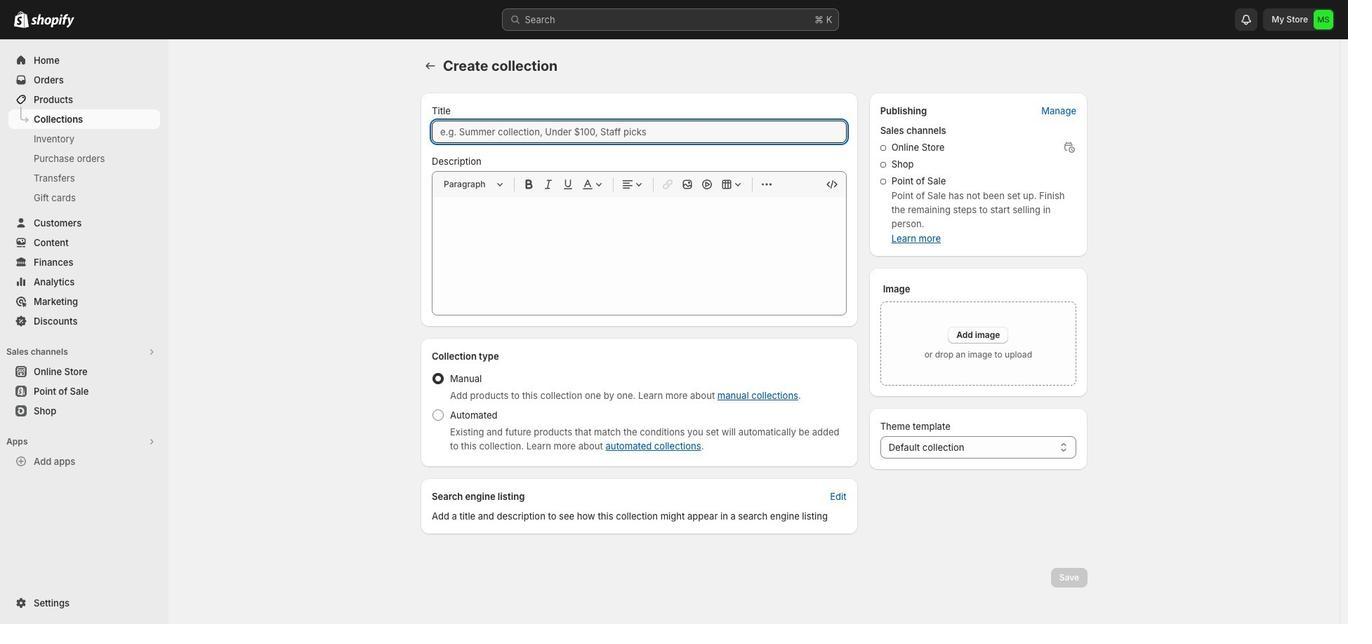 Task type: describe. For each thing, give the bounding box(es) containing it.
1 horizontal spatial shopify image
[[31, 14, 74, 28]]



Task type: vqa. For each thing, say whether or not it's contained in the screenshot.
0.00 text field
no



Task type: locate. For each thing, give the bounding box(es) containing it.
shopify image
[[14, 11, 29, 28], [31, 14, 74, 28]]

0 horizontal spatial shopify image
[[14, 11, 29, 28]]

my store image
[[1314, 10, 1333, 29]]

e.g. Summer collection, Under $100, Staff picks text field
[[432, 121, 847, 143]]



